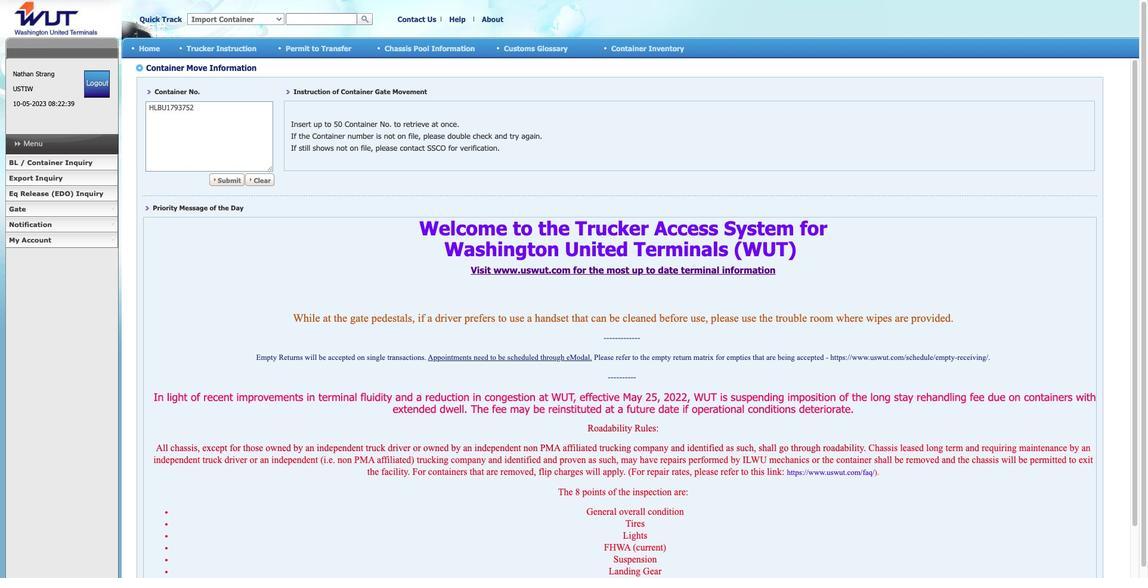 Task type: describe. For each thing, give the bounding box(es) containing it.
pool
[[414, 44, 429, 52]]

glossary
[[537, 44, 568, 52]]

bl
[[9, 159, 18, 166]]

05-
[[22, 100, 32, 107]]

inventory
[[649, 44, 684, 52]]

strang
[[36, 70, 55, 78]]

trucker
[[187, 44, 214, 52]]

export
[[9, 174, 33, 182]]

1 vertical spatial inquiry
[[35, 174, 63, 182]]

customs glossary
[[504, 44, 568, 52]]

nathan
[[13, 70, 34, 78]]

help link
[[449, 15, 466, 23]]

bl / container inquiry link
[[5, 155, 118, 171]]

my
[[9, 236, 19, 244]]

contact
[[398, 15, 425, 23]]

export inquiry
[[9, 174, 63, 182]]

contact us link
[[398, 15, 436, 23]]

chassis
[[385, 44, 412, 52]]

customs
[[504, 44, 535, 52]]

us
[[427, 15, 436, 23]]

gate link
[[5, 202, 118, 217]]

help
[[449, 15, 466, 23]]

my account
[[9, 236, 51, 244]]

about
[[482, 15, 503, 23]]

release
[[20, 190, 49, 197]]

container inventory
[[611, 44, 684, 52]]

export inquiry link
[[5, 171, 118, 186]]

10-
[[13, 100, 22, 107]]

my account link
[[5, 233, 118, 248]]



Task type: locate. For each thing, give the bounding box(es) containing it.
1 horizontal spatial container
[[611, 44, 647, 52]]

chassis pool information
[[385, 44, 475, 52]]

nathan strang
[[13, 70, 55, 78]]

eq release (edo) inquiry
[[9, 190, 103, 197]]

(edo)
[[51, 190, 74, 197]]

quick
[[140, 15, 160, 23]]

2 vertical spatial inquiry
[[76, 190, 103, 197]]

instruction
[[216, 44, 257, 52]]

quick track
[[140, 15, 182, 23]]

trucker instruction
[[187, 44, 257, 52]]

track
[[162, 15, 182, 23]]

eq
[[9, 190, 18, 197]]

container
[[611, 44, 647, 52], [27, 159, 63, 166]]

inquiry up export inquiry link
[[65, 159, 93, 166]]

transfer
[[321, 44, 352, 52]]

inquiry right (edo)
[[76, 190, 103, 197]]

1 vertical spatial container
[[27, 159, 63, 166]]

inquiry
[[65, 159, 93, 166], [35, 174, 63, 182], [76, 190, 103, 197]]

08:22:39
[[48, 100, 75, 107]]

inquiry down "bl / container inquiry"
[[35, 174, 63, 182]]

contact us
[[398, 15, 436, 23]]

login image
[[84, 70, 110, 98]]

permit to transfer
[[286, 44, 352, 52]]

container left "inventory"
[[611, 44, 647, 52]]

information
[[432, 44, 475, 52]]

0 horizontal spatial container
[[27, 159, 63, 166]]

bl / container inquiry
[[9, 159, 93, 166]]

inquiry for container
[[65, 159, 93, 166]]

gate
[[9, 205, 26, 213]]

/
[[20, 159, 25, 166]]

about link
[[482, 15, 503, 23]]

permit
[[286, 44, 310, 52]]

None text field
[[286, 13, 357, 25]]

0 vertical spatial inquiry
[[65, 159, 93, 166]]

inquiry for (edo)
[[76, 190, 103, 197]]

eq release (edo) inquiry link
[[5, 186, 118, 202]]

ustiw
[[13, 85, 33, 92]]

0 vertical spatial container
[[611, 44, 647, 52]]

to
[[312, 44, 319, 52]]

container up export inquiry
[[27, 159, 63, 166]]

2023
[[32, 100, 46, 107]]

notification
[[9, 221, 52, 228]]

10-05-2023 08:22:39
[[13, 100, 75, 107]]

notification link
[[5, 217, 118, 233]]

account
[[22, 236, 51, 244]]

home
[[139, 44, 160, 52]]



Task type: vqa. For each thing, say whether or not it's contained in the screenshot.
'BL / Container Inquiry' link on the top
yes



